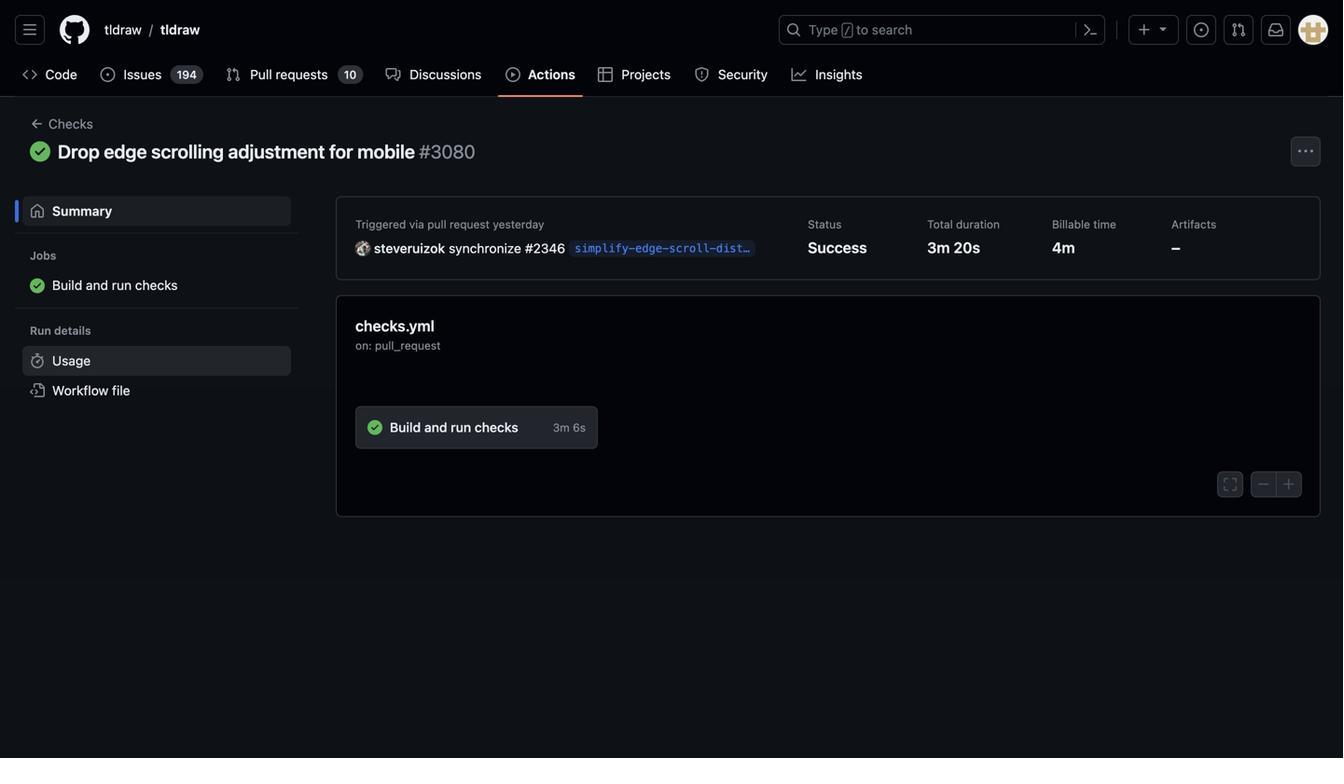 Task type: describe. For each thing, give the bounding box(es) containing it.
issue opened image
[[1194, 22, 1209, 37]]

run details list
[[22, 346, 291, 406]]

steveruizok link
[[356, 239, 445, 258]]

run
[[30, 325, 51, 338]]

scrolling
[[151, 140, 224, 162]]

code link
[[15, 61, 85, 89]]

0 horizontal spatial 3m
[[553, 421, 570, 434]]

edge
[[104, 140, 147, 162]]

issue opened image
[[100, 67, 115, 82]]

summary
[[52, 203, 112, 219]]

0 vertical spatial completed successfully image
[[30, 141, 50, 162]]

checks link
[[22, 112, 101, 136]]

–
[[1172, 239, 1181, 256]]

pull_request
[[375, 339, 441, 352]]

notifications image
[[1269, 22, 1284, 37]]

2 tldraw link from the left
[[153, 15, 208, 45]]

#2346
[[525, 241, 566, 256]]

git pull request image
[[226, 67, 241, 82]]

total duration 3m 20s
[[928, 218, 1000, 256]]

pull requests
[[250, 67, 328, 82]]

1 tldraw from the left
[[105, 22, 142, 37]]

6s
[[573, 421, 586, 434]]

via
[[409, 218, 424, 231]]

discussions link
[[378, 61, 491, 89]]

edge-
[[636, 242, 669, 255]]

type
[[809, 22, 838, 37]]

usage link
[[22, 346, 291, 376]]

actions
[[528, 67, 576, 82]]

20s
[[954, 239, 981, 256]]

triggered
[[356, 218, 406, 231]]

4m
[[1053, 239, 1076, 256]]

insights
[[816, 67, 863, 82]]

1 horizontal spatial run
[[451, 420, 471, 435]]

homepage image
[[60, 15, 90, 45]]

total
[[928, 218, 953, 231]]

code image
[[22, 67, 37, 82]]

1 horizontal spatial build
[[390, 420, 421, 435]]

steveruizok
[[374, 241, 445, 256]]

request
[[450, 218, 490, 231]]

security
[[719, 67, 768, 82]]

search
[[872, 22, 913, 37]]

git pull request image
[[1232, 22, 1247, 37]]

simplify-
[[575, 242, 636, 255]]

insights link
[[784, 61, 872, 89]]

type / to search
[[809, 22, 913, 37]]

time
[[1094, 218, 1117, 231]]

artifacts –
[[1172, 218, 1217, 256]]

projects link
[[591, 61, 680, 89]]

pull
[[250, 67, 272, 82]]

and inside jobs build and run checks
[[86, 278, 108, 293]]

usage
[[52, 353, 91, 369]]

play image
[[506, 67, 521, 82]]

plus image
[[1138, 22, 1152, 37]]

triangle down image
[[1156, 21, 1171, 36]]

comment discussion image
[[386, 67, 401, 82]]



Task type: vqa. For each thing, say whether or not it's contained in the screenshot.
"Code" "link"
yes



Task type: locate. For each thing, give the bounding box(es) containing it.
table image
[[598, 67, 613, 82]]

0 horizontal spatial completed successfully image
[[30, 141, 50, 162]]

code
[[45, 67, 77, 82]]

synchronize #2346 simplify-edge-scroll-distance
[[449, 241, 770, 256]]

simplify-edge-scroll-distance link
[[569, 240, 770, 257]]

drop edge scrolling adjustment for mobile #3080
[[58, 140, 476, 162]]

#2346 link
[[525, 239, 566, 258]]

on:
[[356, 339, 372, 352]]

1 horizontal spatial 3m
[[928, 239, 950, 256]]

3m
[[928, 239, 950, 256], [553, 421, 570, 434]]

graph image
[[792, 67, 807, 82]]

completed successfully image left build and run checks
[[368, 420, 383, 435]]

1 horizontal spatial /
[[844, 24, 851, 37]]

checks
[[49, 116, 93, 132]]

duration
[[957, 218, 1000, 231]]

distance
[[717, 242, 770, 255]]

show workflow options image
[[1299, 144, 1314, 159]]

build and run checks link
[[22, 271, 291, 302]]

tldraw
[[105, 22, 142, 37], [161, 22, 200, 37]]

billable time 4m
[[1053, 218, 1117, 256]]

triggered via pull request yesterday
[[356, 218, 545, 231]]

build
[[52, 278, 82, 293], [390, 420, 421, 435]]

0 horizontal spatial run
[[112, 278, 132, 293]]

arrow left image
[[30, 116, 45, 131]]

drop
[[58, 140, 100, 162]]

list containing tldraw / tldraw
[[97, 15, 768, 45]]

3m inside total duration 3m 20s
[[928, 239, 950, 256]]

and up the details
[[86, 278, 108, 293]]

@steveruizok image
[[356, 241, 370, 256]]

3m 6s
[[553, 421, 586, 434]]

synchronize
[[449, 241, 522, 256]]

0 horizontal spatial tldraw link
[[97, 15, 149, 45]]

tldraw up 194 on the top left of page
[[161, 22, 200, 37]]

checks.yml on: pull_request
[[356, 317, 441, 352]]

build down pull_request
[[390, 420, 421, 435]]

0 horizontal spatial build
[[52, 278, 82, 293]]

build inside jobs build and run checks
[[52, 278, 82, 293]]

/ up issues
[[149, 22, 153, 37]]

checks
[[135, 278, 178, 293], [475, 420, 519, 435]]

tldraw link up 194 on the top left of page
[[153, 15, 208, 45]]

1 horizontal spatial tldraw
[[161, 22, 200, 37]]

status success
[[808, 218, 868, 256]]

1 horizontal spatial checks
[[475, 420, 519, 435]]

requests
[[276, 67, 328, 82]]

/ for type
[[844, 24, 851, 37]]

/ inside the tldraw / tldraw
[[149, 22, 153, 37]]

3m left 6s
[[553, 421, 570, 434]]

0 vertical spatial 3m
[[928, 239, 950, 256]]

4m link
[[1053, 239, 1076, 256]]

checks inside jobs build and run checks
[[135, 278, 178, 293]]

status
[[808, 218, 842, 231]]

workflow file link
[[22, 376, 291, 406]]

1 horizontal spatial completed successfully image
[[368, 420, 383, 435]]

/ left to
[[844, 24, 851, 37]]

actions link
[[498, 61, 583, 89]]

jobs build and run checks
[[30, 249, 178, 293]]

run inside jobs build and run checks
[[112, 278, 132, 293]]

tldraw up issue opened icon at the top
[[105, 22, 142, 37]]

1 vertical spatial build
[[390, 420, 421, 435]]

1 vertical spatial 3m
[[553, 421, 570, 434]]

0 vertical spatial checks
[[135, 278, 178, 293]]

for
[[329, 140, 353, 162]]

/ inside type / to search
[[844, 24, 851, 37]]

1 vertical spatial completed successfully image
[[368, 420, 383, 435]]

0 vertical spatial run
[[112, 278, 132, 293]]

0 horizontal spatial and
[[86, 278, 108, 293]]

pull
[[428, 218, 447, 231]]

10
[[344, 68, 357, 81]]

0 horizontal spatial /
[[149, 22, 153, 37]]

workflow file
[[52, 383, 130, 399]]

to
[[857, 22, 869, 37]]

3m 20s link
[[928, 239, 981, 256]]

build down jobs
[[52, 278, 82, 293]]

mobile
[[358, 140, 415, 162]]

completed successfully image down arrow left image
[[30, 141, 50, 162]]

list
[[97, 15, 768, 45]]

2 tldraw from the left
[[161, 22, 200, 37]]

build and run checks
[[390, 420, 519, 435]]

command palette image
[[1083, 22, 1098, 37]]

1 vertical spatial and
[[425, 420, 448, 435]]

0 horizontal spatial checks
[[135, 278, 178, 293]]

1 horizontal spatial tldraw link
[[153, 15, 208, 45]]

tldraw / tldraw
[[105, 22, 200, 37]]

checks.yml
[[356, 317, 435, 335]]

file
[[112, 383, 130, 399]]

1 vertical spatial checks
[[475, 420, 519, 435]]

tldraw link up issue opened icon at the top
[[97, 15, 149, 45]]

projects
[[622, 67, 671, 82]]

workflow
[[52, 383, 109, 399]]

security link
[[687, 61, 777, 89]]

details
[[54, 325, 91, 338]]

yesterday
[[493, 218, 545, 231]]

#3080
[[419, 140, 476, 162]]

tldraw link
[[97, 15, 149, 45], [153, 15, 208, 45]]

1 horizontal spatial and
[[425, 420, 448, 435]]

/
[[149, 22, 153, 37], [844, 24, 851, 37]]

discussions
[[410, 67, 482, 82]]

0 vertical spatial and
[[86, 278, 108, 293]]

adjustment
[[228, 140, 325, 162]]

shield image
[[695, 67, 710, 82]]

completed successfully image
[[30, 141, 50, 162], [368, 420, 383, 435]]

1 tldraw link from the left
[[97, 15, 149, 45]]

3m down total
[[928, 239, 950, 256]]

194
[[177, 68, 197, 81]]

checks left 3m 6s
[[475, 420, 519, 435]]

run
[[112, 278, 132, 293], [451, 420, 471, 435]]

checks.yml link
[[356, 315, 435, 337]]

billable
[[1053, 218, 1091, 231]]

jobs
[[30, 249, 56, 262]]

checks down "summary" link
[[135, 278, 178, 293]]

and
[[86, 278, 108, 293], [425, 420, 448, 435]]

/ for tldraw
[[149, 22, 153, 37]]

success
[[808, 239, 868, 256]]

issues
[[124, 67, 162, 82]]

1 vertical spatial run
[[451, 420, 471, 435]]

artifacts
[[1172, 218, 1217, 231]]

0 horizontal spatial tldraw
[[105, 22, 142, 37]]

and down pull_request
[[425, 420, 448, 435]]

scroll-
[[669, 242, 717, 255]]

run details
[[30, 325, 91, 338]]

summary link
[[22, 196, 291, 226]]

0 vertical spatial build
[[52, 278, 82, 293]]



